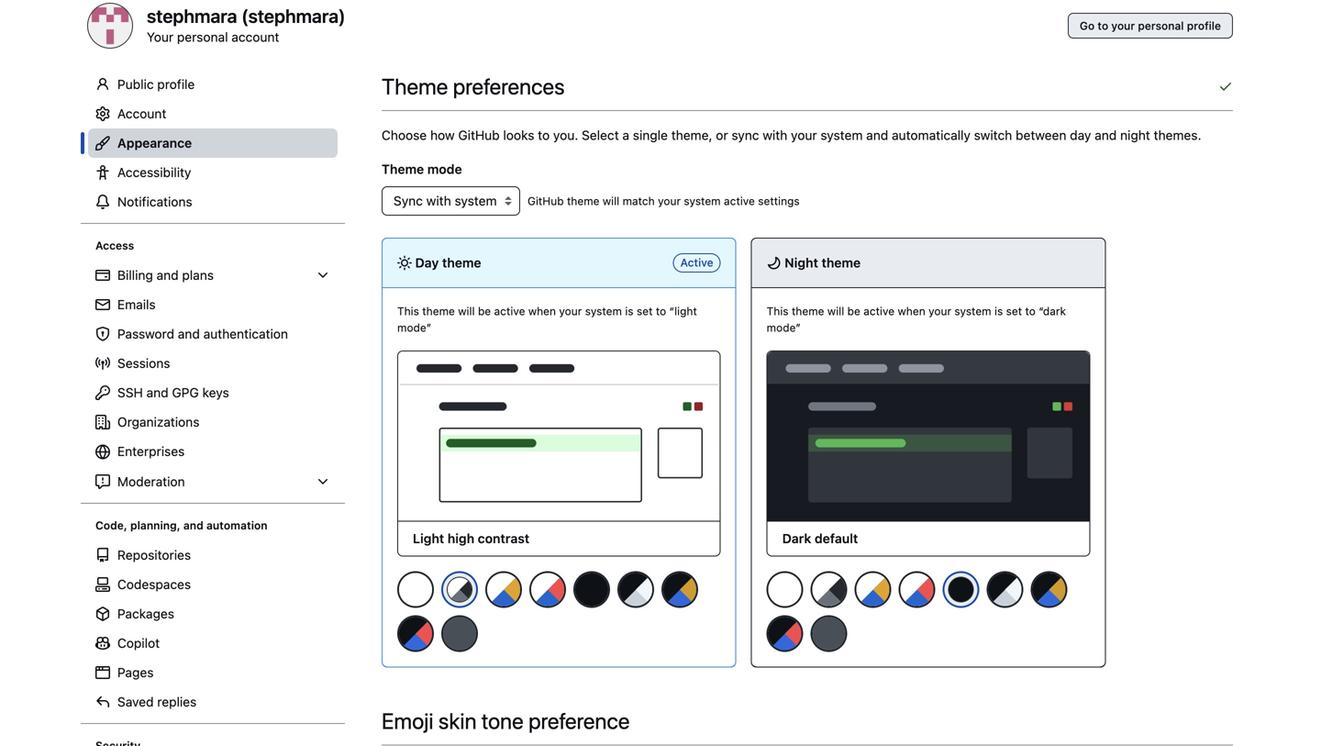 Task type: locate. For each thing, give the bounding box(es) containing it.
set for light high contrast
[[637, 305, 653, 318]]

dark dimmed image for high
[[441, 615, 478, 652]]

1 dark dimmed image from the left
[[441, 615, 478, 652]]

dark protanopia & deuteranopia image inside day theme picker option group
[[662, 571, 698, 608]]

1 vertical spatial profile
[[157, 77, 195, 92]]

2 this from the left
[[767, 305, 789, 318]]

1 this from the left
[[397, 305, 419, 318]]

with
[[763, 128, 788, 143]]

to left you.
[[538, 128, 550, 143]]

dark default
[[782, 531, 858, 546]]

will
[[603, 195, 620, 207], [458, 305, 475, 318], [828, 305, 844, 318]]

1 is from the left
[[625, 305, 634, 318]]

sync
[[732, 128, 759, 143]]

dark protanopia & deuteranopia image inside night theme picker option group
[[1031, 571, 1068, 608]]

active inside this theme will be active when your system is set to "light mode"
[[494, 305, 525, 318]]

2 dark tritanopia image from the left
[[767, 615, 804, 652]]

dark dimmed image inside day theme picker option group
[[441, 615, 478, 652]]

mode" inside this theme will be active when your system is set to "dark mode"
[[767, 321, 801, 334]]

emails
[[117, 297, 156, 312]]

github right how
[[458, 128, 500, 143]]

your
[[147, 29, 174, 45]]

and
[[867, 128, 889, 143], [1095, 128, 1117, 143], [157, 267, 179, 283], [178, 326, 200, 341], [146, 385, 169, 400], [183, 519, 203, 532]]

key image
[[95, 385, 110, 400]]

this inside this theme will be active when your system is set to "dark mode"
[[767, 305, 789, 318]]

dark protanopia & deuteranopia image right dark default icon
[[1031, 571, 1068, 608]]

dark high contrast image inside night theme picker option group
[[987, 571, 1024, 608]]

mode" inside this theme will be active when your system is set to "light mode"
[[397, 321, 432, 334]]

person image
[[95, 77, 110, 92]]

access
[[95, 239, 134, 252]]

set inside this theme will be active when your system is set to "dark mode"
[[1006, 305, 1022, 318]]

set
[[637, 305, 653, 318], [1006, 305, 1022, 318]]

go to your personal profile link
[[1068, 13, 1233, 39]]

packages
[[117, 606, 174, 621]]

0 horizontal spatial dark high contrast image
[[618, 571, 654, 608]]

to
[[1098, 19, 1109, 32], [538, 128, 550, 143], [656, 305, 666, 318], [1025, 305, 1036, 318]]

active
[[681, 256, 714, 269]]

1 horizontal spatial dark protanopia & deuteranopia image
[[1031, 571, 1068, 608]]

copilot
[[117, 635, 160, 651]]

0 vertical spatial github
[[458, 128, 500, 143]]

accessibility link
[[88, 158, 338, 187]]

personal inside go to your personal profile link
[[1138, 19, 1184, 32]]

(stephmara)
[[241, 5, 346, 27]]

and left automatically
[[867, 128, 889, 143]]

0 horizontal spatial dark protanopia & deuteranopia image
[[662, 571, 698, 608]]

theme for theme mode
[[382, 162, 424, 177]]

0 horizontal spatial when
[[528, 305, 556, 318]]

day
[[415, 255, 439, 270]]

to right go
[[1098, 19, 1109, 32]]

account link
[[88, 99, 338, 128]]

personal inside stephmara (stephmara) your personal account
[[177, 29, 228, 45]]

code, planning, and automation
[[95, 519, 268, 532]]

personal down "stephmara"
[[177, 29, 228, 45]]

theme inside this theme will be active when your system is set to "dark mode"
[[792, 305, 825, 318]]

light tritanopia image
[[530, 571, 566, 608]]

profile up the check icon
[[1187, 19, 1221, 32]]

night theme picker option group
[[766, 570, 1091, 659]]

2 set from the left
[[1006, 305, 1022, 318]]

personal
[[1138, 19, 1184, 32], [177, 29, 228, 45]]

system left "light
[[585, 305, 622, 318]]

code,
[[95, 519, 127, 532]]

light
[[413, 531, 444, 546]]

0 horizontal spatial be
[[478, 305, 491, 318]]

account
[[117, 106, 166, 121]]

theme for this theme will be active when your system is set to "dark mode"
[[792, 305, 825, 318]]

looks
[[503, 128, 535, 143]]

light protanopia & deuteranopia image
[[855, 571, 892, 608]]

theme
[[567, 195, 600, 207], [442, 255, 481, 270], [822, 255, 861, 270], [422, 305, 455, 318], [792, 305, 825, 318]]

this theme will be active when your system is set to "dark mode"
[[767, 305, 1066, 334]]

1 vertical spatial theme
[[382, 162, 424, 177]]

dark tritanopia image
[[397, 615, 434, 652], [767, 615, 804, 652]]

gear image
[[95, 106, 110, 121]]

system up active
[[684, 195, 721, 207]]

dark protanopia & deuteranopia image right dark default image
[[662, 571, 698, 608]]

dark high contrast image right dark default image
[[618, 571, 654, 608]]

mode"
[[397, 321, 432, 334], [767, 321, 801, 334]]

0 horizontal spatial is
[[625, 305, 634, 318]]

go
[[1080, 19, 1095, 32]]

dark protanopia & deuteranopia image for dark default
[[1031, 571, 1068, 608]]

1 vertical spatial github
[[528, 195, 564, 207]]

theme right night
[[822, 255, 861, 270]]

will left match
[[603, 195, 620, 207]]

is for light high contrast
[[625, 305, 634, 318]]

be inside this theme will be active when your system is set to "dark mode"
[[848, 305, 861, 318]]

will inside this theme will be active when your system is set to "dark mode"
[[828, 305, 844, 318]]

@stephmara image
[[88, 4, 132, 48]]

dark dimmed image inside night theme picker option group
[[811, 615, 848, 652]]

is inside this theme will be active when your system is set to "dark mode"
[[995, 305, 1003, 318]]

2 horizontal spatial will
[[828, 305, 844, 318]]

mode
[[427, 162, 462, 177]]

to inside this theme will be active when your system is set to "light mode"
[[656, 305, 666, 318]]

2 theme from the top
[[382, 162, 424, 177]]

dark dimmed image down light high contrast image
[[811, 615, 848, 652]]

account
[[232, 29, 279, 45]]

profile
[[1187, 19, 1221, 32], [157, 77, 195, 92]]

when inside this theme will be active when your system is set to "light mode"
[[528, 305, 556, 318]]

profile right public
[[157, 77, 195, 92]]

how
[[430, 128, 455, 143]]

theme for day theme
[[442, 255, 481, 270]]

stephmara (stephmara) your personal account
[[147, 5, 346, 45]]

be for default
[[848, 305, 861, 318]]

1 horizontal spatial dark tritanopia image
[[767, 615, 804, 652]]

active
[[724, 195, 755, 207], [494, 305, 525, 318], [864, 305, 895, 318]]

1 horizontal spatial set
[[1006, 305, 1022, 318]]

dark high contrast image for light high contrast
[[618, 571, 654, 608]]

system left "dark
[[955, 305, 992, 318]]

1 horizontal spatial dark high contrast image
[[987, 571, 1024, 608]]

github
[[458, 128, 500, 143], [528, 195, 564, 207]]

2 dark dimmed image from the left
[[811, 615, 848, 652]]

1 horizontal spatial this
[[767, 305, 789, 318]]

to inside this theme will be active when your system is set to "dark mode"
[[1025, 305, 1036, 318]]

select
[[582, 128, 619, 143]]

system
[[821, 128, 863, 143], [684, 195, 721, 207], [585, 305, 622, 318], [955, 305, 992, 318]]

theme right day
[[442, 255, 481, 270]]

1 theme from the top
[[382, 73, 448, 99]]

day theme
[[412, 255, 481, 270]]

1 horizontal spatial when
[[898, 305, 926, 318]]

set left "dark
[[1006, 305, 1022, 318]]

to left "light
[[656, 305, 666, 318]]

themes.
[[1154, 128, 1202, 143]]

copilot image
[[95, 636, 110, 651]]

"light
[[670, 305, 697, 318]]

dark high contrast image for dark default
[[987, 571, 1024, 608]]

and left the plans in the left top of the page
[[157, 267, 179, 283]]

dark dimmed image
[[441, 615, 478, 652], [811, 615, 848, 652]]

2 dark protanopia & deuteranopia image from the left
[[1031, 571, 1068, 608]]

public profile
[[117, 77, 195, 92]]

0 vertical spatial theme
[[382, 73, 448, 99]]

and right day at the top
[[1095, 128, 1117, 143]]

theme up choose
[[382, 73, 448, 99]]

is left "light
[[625, 305, 634, 318]]

dark tritanopia image down light default icon
[[397, 615, 434, 652]]

is left "dark
[[995, 305, 1003, 318]]

light default image
[[767, 571, 804, 608]]

1 dark high contrast image from the left
[[618, 571, 654, 608]]

this
[[397, 305, 419, 318], [767, 305, 789, 318]]

active inside this theme will be active when your system is set to "dark mode"
[[864, 305, 895, 318]]

be down night theme at the top
[[848, 305, 861, 318]]

will for dark default
[[828, 305, 844, 318]]

will inside this theme will be active when your system is set to "light mode"
[[458, 305, 475, 318]]

0 horizontal spatial dark tritanopia image
[[397, 615, 434, 652]]

globe image
[[95, 445, 110, 459]]

ssh
[[117, 385, 143, 400]]

mode" down the sun image
[[397, 321, 432, 334]]

will down the day theme on the left top of page
[[458, 305, 475, 318]]

1 set from the left
[[637, 305, 653, 318]]

theme down night
[[792, 305, 825, 318]]

0 horizontal spatial will
[[458, 305, 475, 318]]

2 horizontal spatial active
[[864, 305, 895, 318]]

1 horizontal spatial will
[[603, 195, 620, 207]]

when inside this theme will be active when your system is set to "dark mode"
[[898, 305, 926, 318]]

set left "light
[[637, 305, 653, 318]]

system inside this theme will be active when your system is set to "light mode"
[[585, 305, 622, 318]]

2 be from the left
[[848, 305, 861, 318]]

2 dark high contrast image from the left
[[987, 571, 1024, 608]]

github theme will match your system active settings
[[528, 195, 800, 207]]

1 dark tritanopia image from the left
[[397, 615, 434, 652]]

1 dark protanopia & deuteranopia image from the left
[[662, 571, 698, 608]]

be inside this theme will be active when your system is set to "light mode"
[[478, 305, 491, 318]]

dark
[[782, 531, 812, 546]]

is for dark default
[[995, 305, 1003, 318]]

dark dimmed image down light high contrast icon
[[441, 615, 478, 652]]

this down the moon icon
[[767, 305, 789, 318]]

password
[[117, 326, 174, 341]]

be down the day theme on the left top of page
[[478, 305, 491, 318]]

replies
[[157, 694, 197, 709]]

is
[[625, 305, 634, 318], [995, 305, 1003, 318]]

active for light high contrast
[[494, 305, 525, 318]]

moderation button
[[88, 467, 338, 496]]

theme left match
[[567, 195, 600, 207]]

personal for (stephmara)
[[177, 29, 228, 45]]

1 when from the left
[[528, 305, 556, 318]]

0 horizontal spatial active
[[494, 305, 525, 318]]

repositories
[[117, 547, 191, 563]]

1 horizontal spatial dark dimmed image
[[811, 615, 848, 652]]

a
[[623, 128, 630, 143]]

dark tritanopia image for dark default
[[767, 615, 804, 652]]

dark high contrast image
[[618, 571, 654, 608], [987, 571, 1024, 608]]

1 be from the left
[[478, 305, 491, 318]]

1 horizontal spatial github
[[528, 195, 564, 207]]

choose
[[382, 128, 427, 143]]

dark high contrast image right dark default icon
[[987, 571, 1024, 608]]

dark dimmed image for default
[[811, 615, 848, 652]]

pages link
[[88, 658, 338, 687]]

and inside dropdown button
[[157, 267, 179, 283]]

mode" down the moon icon
[[767, 321, 801, 334]]

theme,
[[672, 128, 713, 143]]

0 horizontal spatial mode"
[[397, 321, 432, 334]]

0 horizontal spatial dark dimmed image
[[441, 615, 478, 652]]

1 horizontal spatial mode"
[[767, 321, 801, 334]]

billing
[[117, 267, 153, 283]]

bell image
[[95, 195, 110, 209]]

dark default image
[[949, 578, 973, 602]]

0 horizontal spatial personal
[[177, 29, 228, 45]]

1 horizontal spatial personal
[[1138, 19, 1184, 32]]

enterprises
[[117, 444, 185, 459]]

2 is from the left
[[995, 305, 1003, 318]]

0 horizontal spatial profile
[[157, 77, 195, 92]]

theme down choose
[[382, 162, 424, 177]]

light protanopia & deuteranopia image
[[485, 571, 522, 608]]

2 mode" from the left
[[767, 321, 801, 334]]

0 vertical spatial profile
[[1187, 19, 1221, 32]]

theme inside this theme will be active when your system is set to "light mode"
[[422, 305, 455, 318]]

github down you.
[[528, 195, 564, 207]]

check image
[[1219, 79, 1233, 94]]

will down night theme at the top
[[828, 305, 844, 318]]

theme for this theme will be active when your system is set to "light mode"
[[422, 305, 455, 318]]

package image
[[95, 607, 110, 621]]

active for dark default
[[864, 305, 895, 318]]

when
[[528, 305, 556, 318], [898, 305, 926, 318]]

saved replies link
[[88, 687, 338, 717]]

0 horizontal spatial set
[[637, 305, 653, 318]]

personal right go
[[1138, 19, 1184, 32]]

theme
[[382, 73, 448, 99], [382, 162, 424, 177]]

2 when from the left
[[898, 305, 926, 318]]

1 horizontal spatial active
[[724, 195, 755, 207]]

mode" for light high contrast
[[397, 321, 432, 334]]

1 horizontal spatial is
[[995, 305, 1003, 318]]

mail image
[[95, 297, 110, 312]]

is inside this theme will be active when your system is set to "light mode"
[[625, 305, 634, 318]]

this down the sun image
[[397, 305, 419, 318]]

0 horizontal spatial this
[[397, 305, 419, 318]]

theme down the day theme on the left top of page
[[422, 305, 455, 318]]

dark tritanopia image down light default image
[[767, 615, 804, 652]]

1 horizontal spatial be
[[848, 305, 861, 318]]

ssh and gpg keys link
[[88, 378, 338, 407]]

broadcast image
[[95, 356, 110, 371]]

dark protanopia & deuteranopia image
[[662, 571, 698, 608], [1031, 571, 1068, 608]]

set inside this theme will be active when your system is set to "light mode"
[[637, 305, 653, 318]]

"dark
[[1039, 305, 1066, 318]]

contrast
[[478, 531, 530, 546]]

1 mode" from the left
[[397, 321, 432, 334]]

to left "dark
[[1025, 305, 1036, 318]]

this inside this theme will be active when your system is set to "light mode"
[[397, 305, 419, 318]]

dark high contrast image inside day theme picker option group
[[618, 571, 654, 608]]



Task type: describe. For each thing, give the bounding box(es) containing it.
skin
[[439, 708, 477, 734]]

set for dark default
[[1006, 305, 1022, 318]]

you.
[[553, 128, 578, 143]]

light high contrast
[[413, 531, 530, 546]]

default
[[815, 531, 858, 546]]

1 horizontal spatial profile
[[1187, 19, 1221, 32]]

system inside this theme will be active when your system is set to "dark mode"
[[955, 305, 992, 318]]

codespaces image
[[95, 577, 110, 592]]

sessions link
[[88, 349, 338, 378]]

packages link
[[88, 599, 338, 629]]

repo image
[[95, 548, 110, 563]]

theme for github theme will match your system active settings
[[567, 195, 600, 207]]

light high contrast image
[[448, 578, 472, 602]]

authentication
[[203, 326, 288, 341]]

code, planning, and automation list
[[88, 541, 338, 717]]

paintbrush image
[[95, 136, 110, 151]]

your inside this theme will be active when your system is set to "dark mode"
[[929, 305, 952, 318]]

personal for to
[[1138, 19, 1184, 32]]

day theme picker option group
[[396, 570, 721, 659]]

tone
[[482, 708, 524, 734]]

access list
[[88, 261, 338, 496]]

when for light high contrast
[[528, 305, 556, 318]]

when for dark default
[[898, 305, 926, 318]]

organization image
[[95, 415, 110, 429]]

light default image
[[397, 571, 434, 608]]

emails link
[[88, 290, 338, 319]]

light high contrast image
[[811, 571, 848, 608]]

theme for theme preferences
[[382, 73, 448, 99]]

pages
[[117, 665, 154, 680]]

password and authentication
[[117, 326, 288, 341]]

mode" for dark default
[[767, 321, 801, 334]]

stephmara
[[147, 5, 237, 27]]

single
[[633, 128, 668, 143]]

emoji
[[382, 708, 434, 734]]

theme preferences
[[382, 73, 565, 99]]

automation
[[206, 519, 268, 532]]

moderation
[[117, 474, 185, 489]]

reply image
[[95, 695, 110, 709]]

shield lock image
[[95, 327, 110, 341]]

codespaces
[[117, 577, 191, 592]]

dark tritanopia image for light high contrast
[[397, 615, 434, 652]]

theme mode
[[382, 162, 462, 177]]

system right with
[[821, 128, 863, 143]]

be for high
[[478, 305, 491, 318]]

billing and plans
[[117, 267, 214, 283]]

ssh and gpg keys
[[117, 385, 229, 400]]

billing and plans button
[[88, 261, 338, 290]]

notifications
[[117, 194, 192, 209]]

this for light high contrast
[[397, 305, 419, 318]]

switch
[[974, 128, 1012, 143]]

public profile link
[[88, 70, 338, 99]]

0 horizontal spatial github
[[458, 128, 500, 143]]

light tritanopia image
[[899, 571, 936, 608]]

sessions
[[117, 356, 170, 371]]

settings
[[758, 195, 800, 207]]

copilot link
[[88, 629, 338, 658]]

plans
[[182, 267, 214, 283]]

go to your personal profile
[[1080, 19, 1221, 32]]

theme for night theme
[[822, 255, 861, 270]]

choose how github looks to you. select a single theme, or sync with your system and       automatically switch between day and night themes.
[[382, 128, 1202, 143]]

accessibility
[[117, 165, 191, 180]]

repositories link
[[88, 541, 338, 570]]

organizations link
[[88, 407, 338, 437]]

password and authentication link
[[88, 319, 338, 349]]

emoji skin tone preference
[[382, 708, 630, 734]]

organizations
[[117, 414, 200, 429]]

preferences
[[453, 73, 565, 99]]

your inside this theme will be active when your system is set to "light mode"
[[559, 305, 582, 318]]

or
[[716, 128, 728, 143]]

sun image
[[397, 256, 412, 270]]

preference
[[529, 708, 630, 734]]

between
[[1016, 128, 1067, 143]]

this theme will be active when your system is set to "light mode"
[[397, 305, 697, 334]]

public
[[117, 77, 154, 92]]

match
[[623, 195, 655, 207]]

notifications link
[[88, 187, 338, 217]]

appearance link
[[88, 128, 338, 158]]

night theme
[[782, 255, 861, 270]]

keys
[[202, 385, 229, 400]]

browser image
[[95, 665, 110, 680]]

accessibility image
[[95, 165, 110, 180]]

day
[[1070, 128, 1092, 143]]

automatically
[[892, 128, 971, 143]]

will for light high contrast
[[458, 305, 475, 318]]

and down emails link
[[178, 326, 200, 341]]

dark default image
[[574, 571, 610, 608]]

night
[[1121, 128, 1151, 143]]

and right ssh
[[146, 385, 169, 400]]

high
[[448, 531, 475, 546]]

planning,
[[130, 519, 180, 532]]

night
[[785, 255, 819, 270]]

dark protanopia & deuteranopia image for light high contrast
[[662, 571, 698, 608]]

moon image
[[767, 256, 782, 270]]

and up repositories "link"
[[183, 519, 203, 532]]

this for dark default
[[767, 305, 789, 318]]

enterprises link
[[88, 437, 338, 467]]

saved replies
[[117, 694, 197, 709]]

gpg
[[172, 385, 199, 400]]

saved
[[117, 694, 154, 709]]



Task type: vqa. For each thing, say whether or not it's contained in the screenshot.
issue opened icon
no



